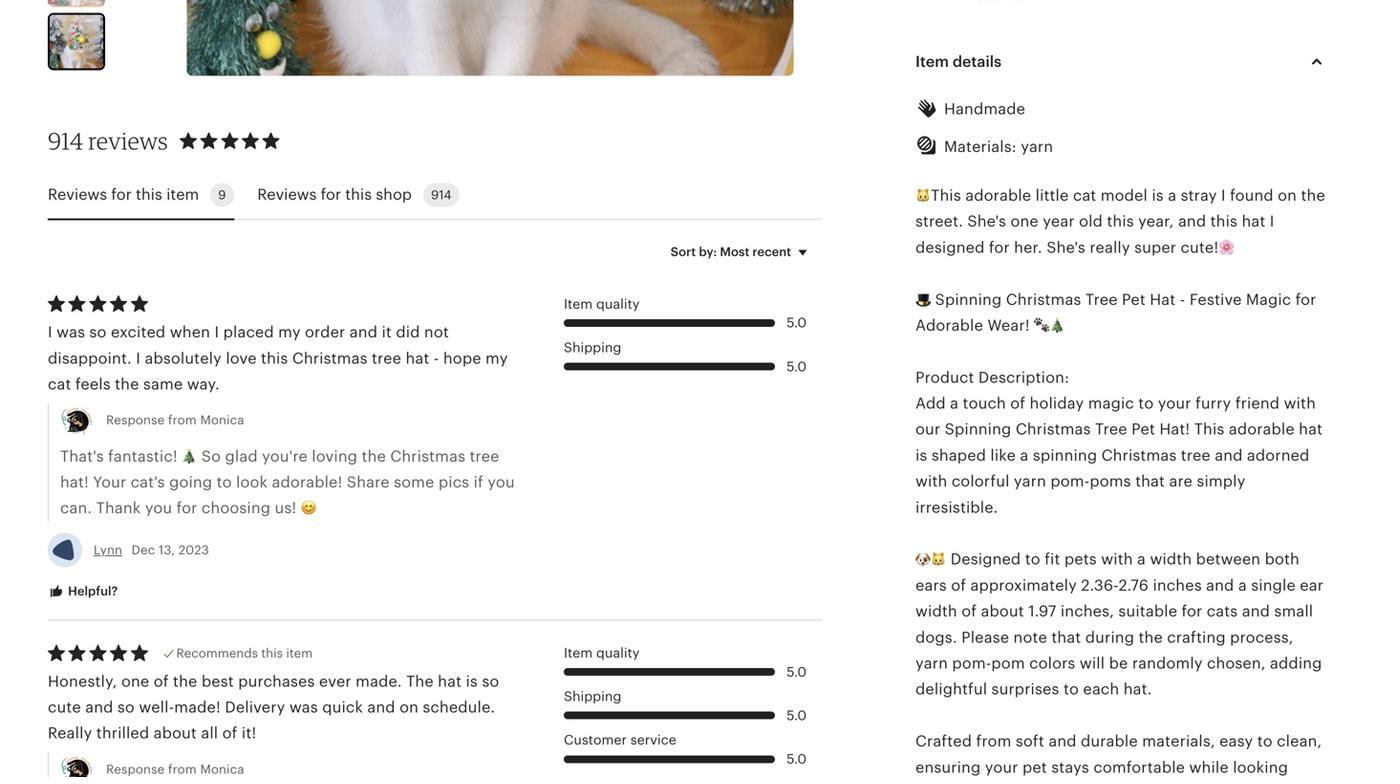 Task type: vqa. For each thing, say whether or not it's contained in the screenshot.
the Wall
no



Task type: describe. For each thing, give the bounding box(es) containing it.
adorned
[[1248, 447, 1310, 464]]

model
[[1101, 187, 1148, 204]]

ensuring
[[916, 759, 981, 776]]

🐱this adorable little cat model is a stray i found on the street. she's one year old this year, and this hat i designed for her. she's really super cute!🌸
[[916, 187, 1326, 256]]

adorable!
[[272, 474, 343, 491]]

pom- inside the 🐶🐱 designed to fit pets with a width between both ears of approximately 2.36-2.76 inches and a single ear width of about 1.97 inches, suitable for cats and small dogs. please note that during the crafting process, yarn pom-pom colors will be randomly chosen, adding delightful surprises to each hat.
[[953, 655, 992, 672]]

i was so excited when i placed my order and it did not disappoint.  i absolutely love this christmas tree hat - hope my cat feels the same way.
[[48, 324, 508, 393]]

magic
[[1089, 395, 1135, 412]]

a right like
[[1021, 447, 1029, 464]]

suitable
[[1119, 603, 1178, 620]]

of inside product description: add a touch of holiday magic to your furry friend with our spinning christmas tree pet hat! this adorable hat is shaped like a spinning christmas tree and adorned with colorful yarn pom-poms that are simply irresistible.
[[1011, 395, 1026, 412]]

to left each
[[1064, 681, 1080, 698]]

it!
[[242, 725, 257, 742]]

the inside honestly, one of the best purchases ever made. the hat is so cute and so well-made! delivery was quick and on schedule. really thrilled about all of it!
[[173, 673, 197, 690]]

magic
[[1247, 291, 1292, 308]]

the inside 🐱this adorable little cat model is a stray i found on the street. she's one year old this year, and this hat i designed for her. she's really super cute!🌸
[[1302, 187, 1326, 204]]

look
[[236, 474, 268, 491]]

hope
[[444, 350, 482, 367]]

for inside 🎩 spinning christmas tree pet hat - festive magic for adorable wear! 🐾🎄
[[1296, 291, 1317, 308]]

you're
[[262, 448, 308, 465]]

0 horizontal spatial my
[[278, 324, 301, 341]]

tab list containing reviews for this item
[[48, 171, 822, 220]]

your inside crafted from soft and durable materials, easy to clean, ensuring your pet stays comfortable while lookin
[[986, 759, 1019, 776]]

crafting
[[1168, 629, 1226, 646]]

0 vertical spatial she's
[[968, 213, 1007, 230]]

made!
[[174, 699, 221, 716]]

2 response from monica from the top
[[106, 762, 244, 777]]

about inside the 🐶🐱 designed to fit pets with a width between both ears of approximately 2.36-2.76 inches and a single ear width of about 1.97 inches, suitable for cats and small dogs. please note that during the crafting process, yarn pom-pom colors will be randomly chosen, adding delightful surprises to each hat.
[[981, 603, 1025, 620]]

1 quality from the top
[[597, 296, 640, 312]]

adding
[[1271, 655, 1323, 672]]

furry
[[1196, 395, 1232, 412]]

choosing
[[202, 500, 271, 517]]

soft
[[1016, 733, 1045, 750]]

that inside the 🐶🐱 designed to fit pets with a width between both ears of approximately 2.36-2.76 inches and a single ear width of about 1.97 inches, suitable for cats and small dogs. please note that during the crafting process, yarn pom-pom colors will be randomly chosen, adding delightful surprises to each hat.
[[1052, 629, 1082, 646]]

delightful
[[916, 681, 988, 698]]

reviews for this shop
[[257, 186, 412, 203]]

this down reviews
[[136, 186, 162, 203]]

1 horizontal spatial item
[[286, 646, 313, 661]]

colorful
[[952, 473, 1010, 490]]

cat inside i was so excited when i placed my order and it did not disappoint.  i absolutely love this christmas tree hat - hope my cat feels the same way.
[[48, 376, 71, 393]]

poms
[[1090, 473, 1132, 490]]

1 vertical spatial item
[[564, 296, 593, 312]]

tree inside product description: add a touch of holiday magic to your furry friend with our spinning christmas tree pet hat! this adorable hat is shaped like a spinning christmas tree and adorned with colorful yarn pom-poms that are simply irresistible.
[[1182, 447, 1211, 464]]

thrilled
[[96, 725, 149, 742]]

cat's
[[131, 474, 165, 491]]

2 shipping from the top
[[564, 689, 622, 704]]

0 vertical spatial with
[[1285, 395, 1317, 412]]

i down found
[[1271, 213, 1275, 230]]

thank
[[96, 500, 141, 517]]

if
[[474, 474, 484, 491]]

tree inside that's fantastic! 🎄 so glad you're loving the christmas tree hat! your cat's going to look adorable! share some pics if you can. thank you for choosing us! 😊
[[470, 448, 500, 465]]

for left shop
[[321, 186, 341, 203]]

i up disappoint.
[[48, 324, 52, 341]]

tree inside 🎩 spinning christmas tree pet hat - festive magic for adorable wear! 🐾🎄
[[1086, 291, 1118, 308]]

each
[[1084, 681, 1120, 698]]

and up process,
[[1243, 603, 1271, 620]]

and inside i was so excited when i placed my order and it did not disappoint.  i absolutely love this christmas tree hat - hope my cat feels the same way.
[[350, 324, 378, 341]]

easy
[[1220, 733, 1254, 750]]

christmas inside i was so excited when i placed my order and it did not disappoint.  i absolutely love this christmas tree hat - hope my cat feels the same way.
[[292, 350, 368, 367]]

tree inside i was so excited when i placed my order and it did not disappoint.  i absolutely love this christmas tree hat - hope my cat feels the same way.
[[372, 350, 402, 367]]

excited
[[111, 324, 166, 341]]

the inside that's fantastic! 🎄 so glad you're loving the christmas tree hat! your cat's going to look adorable! share some pics if you can. thank you for choosing us! 😊
[[362, 448, 386, 465]]

for inside 🐱this adorable little cat model is a stray i found on the street. she's one year old this year, and this hat i designed for her. she's really super cute!🌸
[[989, 239, 1010, 256]]

this down model
[[1108, 213, 1135, 230]]

stray
[[1181, 187, 1218, 204]]

hat.
[[1124, 681, 1153, 698]]

1 response from the top
[[106, 413, 165, 428]]

1 response from monica from the top
[[106, 413, 244, 428]]

recommends this item
[[176, 646, 313, 661]]

cats
[[1207, 603, 1239, 620]]

schedule.
[[423, 699, 495, 716]]

spinning inside product description: add a touch of holiday magic to your furry friend with our spinning christmas tree pet hat! this adorable hat is shaped like a spinning christmas tree and adorned with colorful yarn pom-poms that are simply irresistible.
[[945, 421, 1012, 438]]

of right the ears
[[952, 577, 967, 594]]

pets
[[1065, 551, 1097, 568]]

pics
[[439, 474, 470, 491]]

lynn link
[[94, 543, 122, 557]]

that's
[[60, 448, 104, 465]]

quick
[[322, 699, 363, 716]]

0 vertical spatial from
[[168, 413, 197, 428]]

1 5.0 from the top
[[787, 315, 807, 330]]

christmas inside that's fantastic! 🎄 so glad you're loving the christmas tree hat! your cat's going to look adorable! share some pics if you can. thank you for choosing us! 😊
[[390, 448, 466, 465]]

2.76
[[1119, 577, 1149, 594]]

0 horizontal spatial with
[[916, 473, 948, 490]]

2 response from the top
[[106, 762, 165, 777]]

process,
[[1231, 629, 1294, 646]]

cute
[[48, 699, 81, 716]]

🐾🎄
[[1035, 317, 1066, 334]]

comfortable
[[1094, 759, 1186, 776]]

i down excited
[[136, 350, 141, 367]]

description:
[[979, 369, 1070, 386]]

2 horizontal spatial so
[[482, 673, 500, 690]]

from inside crafted from soft and durable materials, easy to clean, ensuring your pet stays comfortable while lookin
[[977, 733, 1012, 750]]

hat inside i was so excited when i placed my order and it did not disappoint.  i absolutely love this christmas tree hat - hope my cat feels the same way.
[[406, 350, 430, 367]]

clean,
[[1278, 733, 1323, 750]]

and down made.
[[368, 699, 396, 716]]

best
[[202, 673, 234, 690]]

2 vertical spatial so
[[117, 699, 135, 716]]

1 vertical spatial you
[[145, 500, 172, 517]]

2 monica from the top
[[200, 762, 244, 777]]

service
[[631, 733, 677, 748]]

not
[[424, 324, 449, 341]]

approximately
[[971, 577, 1077, 594]]

fantastic!
[[108, 448, 178, 465]]

cat inside 🐱this adorable little cat model is a stray i found on the street. she's one year old this year, and this hat i designed for her. she's really super cute!🌸
[[1074, 187, 1097, 204]]

🐶🐱 designed to fit pets with a width between both ears of approximately 2.36-2.76 inches and a single ear width of about 1.97 inches, suitable for cats and small dogs. please note that during the crafting process, yarn pom-pom colors will be randomly chosen, adding delightful surprises to each hat.
[[916, 551, 1324, 698]]

i right when
[[215, 324, 219, 341]]

🐶🐱
[[916, 551, 947, 568]]

please
[[962, 629, 1010, 646]]

1 horizontal spatial width
[[1151, 551, 1193, 568]]

inches,
[[1061, 603, 1115, 620]]

wear!
[[988, 317, 1030, 334]]

adorable inside 🐱this adorable little cat model is a stray i found on the street. she's one year old this year, and this hat i designed for her. she's really super cute!🌸
[[966, 187, 1032, 204]]

fit
[[1045, 551, 1061, 568]]

to inside product description: add a touch of holiday magic to your furry friend with our spinning christmas tree pet hat! this adorable hat is shaped like a spinning christmas tree and adorned with colorful yarn pom-poms that are simply irresistible.
[[1139, 395, 1154, 412]]

year
[[1043, 213, 1075, 230]]

us!
[[275, 500, 297, 517]]

and up "cats"
[[1207, 577, 1235, 594]]

this up purchases
[[261, 646, 283, 661]]

this up cute!🌸 at the right
[[1211, 213, 1238, 230]]

for down reviews
[[111, 186, 132, 203]]

single
[[1252, 577, 1296, 594]]

found
[[1231, 187, 1274, 204]]

is inside 🐱this adorable little cat model is a stray i found on the street. she's one year old this year, and this hat i designed for her. she's really super cute!🌸
[[1152, 187, 1164, 204]]

crafted
[[916, 733, 973, 750]]

pet inside 🎩 spinning christmas tree pet hat - festive magic for adorable wear! 🐾🎄
[[1122, 291, 1146, 308]]

old
[[1080, 213, 1103, 230]]

item inside dropdown button
[[916, 53, 949, 70]]

recommends
[[176, 646, 258, 661]]

love
[[226, 350, 257, 367]]

a down between
[[1239, 577, 1248, 594]]

1 horizontal spatial she's
[[1047, 239, 1086, 256]]

and inside crafted from soft and durable materials, easy to clean, ensuring your pet stays comfortable while lookin
[[1049, 733, 1077, 750]]

festive
[[1190, 291, 1243, 308]]

🎩
[[916, 291, 931, 308]]

5 5.0 from the top
[[787, 751, 807, 767]]

2023
[[179, 543, 209, 557]]

a inside 🐱this adorable little cat model is a stray i found on the street. she's one year old this year, and this hat i designed for her. she's really super cute!🌸
[[1169, 187, 1177, 204]]

this inside i was so excited when i placed my order and it did not disappoint.  i absolutely love this christmas tree hat - hope my cat feels the same way.
[[261, 350, 288, 367]]

sort by: most recent
[[671, 245, 792, 259]]

was inside honestly, one of the best purchases ever made. the hat is so cute and so well-made! delivery was quick and on schedule. really thrilled about all of it!
[[290, 699, 318, 716]]

details
[[953, 53, 1002, 70]]

year,
[[1139, 213, 1175, 230]]

this
[[1195, 421, 1225, 438]]



Task type: locate. For each thing, give the bounding box(es) containing it.
1 vertical spatial on
[[400, 699, 419, 716]]

note
[[1014, 629, 1048, 646]]

adorable down materials: yarn
[[966, 187, 1032, 204]]

and inside 🐱this adorable little cat model is a stray i found on the street. she's one year old this year, and this hat i designed for her. she's really super cute!🌸
[[1179, 213, 1207, 230]]

to inside crafted from soft and durable materials, easy to clean, ensuring your pet stays comfortable while lookin
[[1258, 733, 1273, 750]]

the inside the 🐶🐱 designed to fit pets with a width between both ears of approximately 2.36-2.76 inches and a single ear width of about 1.97 inches, suitable for cats and small dogs. please note that during the crafting process, yarn pom-pom colors will be randomly chosen, adding delightful surprises to each hat.
[[1139, 629, 1163, 646]]

the
[[406, 673, 434, 690]]

0 vertical spatial pom-
[[1051, 473, 1090, 490]]

one up the her.
[[1011, 213, 1039, 230]]

did
[[396, 324, 420, 341]]

adorable inside product description: add a touch of holiday magic to your furry friend with our spinning christmas tree pet hat! this adorable hat is shaped like a spinning christmas tree and adorned with colorful yarn pom-poms that are simply irresistible.
[[1229, 421, 1295, 438]]

tree
[[1086, 291, 1118, 308], [1096, 421, 1128, 438]]

you
[[488, 474, 515, 491], [145, 500, 172, 517]]

pom- down spinning
[[1051, 473, 1090, 490]]

the
[[1302, 187, 1326, 204], [115, 376, 139, 393], [362, 448, 386, 465], [1139, 629, 1163, 646], [173, 673, 197, 690]]

it
[[382, 324, 392, 341]]

your up 'hat!'
[[1159, 395, 1192, 412]]

hat inside product description: add a touch of holiday magic to your furry friend with our spinning christmas tree pet hat! this adorable hat is shaped like a spinning christmas tree and adorned with colorful yarn pom-poms that are simply irresistible.
[[1300, 421, 1323, 438]]

you down cat's
[[145, 500, 172, 517]]

1 horizontal spatial your
[[1159, 395, 1192, 412]]

0 horizontal spatial your
[[986, 759, 1019, 776]]

1 horizontal spatial -
[[1181, 291, 1186, 308]]

ear
[[1301, 577, 1324, 594]]

1 vertical spatial with
[[916, 473, 948, 490]]

randomly
[[1133, 655, 1203, 672]]

1 vertical spatial quality
[[597, 645, 640, 661]]

spinning
[[1033, 447, 1098, 464]]

1 vertical spatial your
[[986, 759, 1019, 776]]

be
[[1110, 655, 1129, 672]]

1 monica from the top
[[200, 413, 244, 428]]

to inside that's fantastic! 🎄 so glad you're loving the christmas tree hat! your cat's going to look adorable! share some pics if you can. thank you for choosing us! 😊
[[217, 474, 232, 491]]

2 vertical spatial from
[[168, 762, 197, 777]]

1 horizontal spatial about
[[981, 603, 1025, 620]]

and up simply
[[1215, 447, 1243, 464]]

1 horizontal spatial was
[[290, 699, 318, 716]]

0 horizontal spatial on
[[400, 699, 419, 716]]

on inside 🐱this adorable little cat model is a stray i found on the street. she's one year old this year, and this hat i designed for her. she's really super cute!🌸
[[1279, 187, 1298, 204]]

914 for 914 reviews
[[48, 127, 83, 155]]

can.
[[60, 500, 92, 517]]

reviews down 914 reviews
[[48, 186, 107, 203]]

for up crafting
[[1182, 603, 1203, 620]]

way.
[[187, 376, 220, 393]]

cat up old
[[1074, 187, 1097, 204]]

shaped
[[932, 447, 987, 464]]

materials,
[[1143, 733, 1216, 750]]

0 horizontal spatial so
[[89, 324, 107, 341]]

is down our
[[916, 447, 928, 464]]

was down purchases
[[290, 699, 318, 716]]

materials: yarn
[[945, 138, 1054, 155]]

the inside i was so excited when i placed my order and it did not disappoint.  i absolutely love this christmas tree hat - hope my cat feels the same way.
[[115, 376, 139, 393]]

0 horizontal spatial item
[[166, 186, 199, 203]]

your
[[93, 474, 127, 491]]

one up well-
[[121, 673, 149, 690]]

1 vertical spatial is
[[916, 447, 928, 464]]

your left the pet
[[986, 759, 1019, 776]]

0 horizontal spatial was
[[57, 324, 85, 341]]

0 vertical spatial monica
[[200, 413, 244, 428]]

are
[[1170, 473, 1193, 490]]

1 reviews from the left
[[48, 186, 107, 203]]

by:
[[699, 245, 717, 259]]

2 vertical spatial with
[[1102, 551, 1134, 568]]

street.
[[916, 213, 964, 230]]

pet inside product description: add a touch of holiday magic to your furry friend with our spinning christmas tree pet hat! this adorable hat is shaped like a spinning christmas tree and adorned with colorful yarn pom-poms that are simply irresistible.
[[1132, 421, 1156, 438]]

about inside honestly, one of the best purchases ever made. the hat is so cute and so well-made! delivery was quick and on schedule. really thrilled about all of it!
[[154, 725, 197, 742]]

that inside product description: add a touch of holiday magic to your furry friend with our spinning christmas tree pet hat! this adorable hat is shaped like a spinning christmas tree and adorned with colorful yarn pom-poms that are simply irresistible.
[[1136, 473, 1166, 490]]

2 item quality from the top
[[564, 645, 640, 661]]

that
[[1136, 473, 1166, 490], [1052, 629, 1082, 646]]

our
[[916, 421, 941, 438]]

crafted from soft and durable materials, easy to clean, ensuring your pet stays comfortable while lookin
[[916, 733, 1323, 777]]

width up inches
[[1151, 551, 1193, 568]]

and down stray
[[1179, 213, 1207, 230]]

to left look
[[217, 474, 232, 491]]

914 reviews
[[48, 127, 168, 155]]

0 vertical spatial about
[[981, 603, 1025, 620]]

handmade
[[945, 100, 1026, 118]]

3 5.0 from the top
[[787, 664, 807, 680]]

1 vertical spatial tree
[[1096, 421, 1128, 438]]

hat!
[[60, 474, 89, 491]]

tab list
[[48, 171, 822, 220]]

was up disappoint.
[[57, 324, 85, 341]]

0 horizontal spatial adorable
[[966, 187, 1032, 204]]

item
[[166, 186, 199, 203], [286, 646, 313, 661]]

and
[[1179, 213, 1207, 230], [350, 324, 378, 341], [1215, 447, 1243, 464], [1207, 577, 1235, 594], [1243, 603, 1271, 620], [85, 699, 113, 716], [368, 699, 396, 716], [1049, 733, 1077, 750]]

1 shipping from the top
[[564, 340, 622, 355]]

with up 2.76
[[1102, 551, 1134, 568]]

1 horizontal spatial pom-
[[1051, 473, 1090, 490]]

the up share
[[362, 448, 386, 465]]

hat down did
[[406, 350, 430, 367]]

tree down really
[[1086, 291, 1118, 308]]

cute!🌸
[[1181, 239, 1235, 256]]

her.
[[1015, 239, 1043, 256]]

christmas up some on the left
[[390, 448, 466, 465]]

0 horizontal spatial that
[[1052, 629, 1082, 646]]

2 vertical spatial is
[[466, 673, 478, 690]]

0 vertical spatial shipping
[[564, 340, 622, 355]]

the right feels
[[115, 376, 139, 393]]

christmas up 🐾🎄
[[1007, 291, 1082, 308]]

this right love
[[261, 350, 288, 367]]

from
[[168, 413, 197, 428], [977, 733, 1012, 750], [168, 762, 197, 777]]

to right the easy
[[1258, 733, 1273, 750]]

1 vertical spatial width
[[916, 603, 958, 620]]

0 vertical spatial width
[[1151, 551, 1193, 568]]

- inside 🎩 spinning christmas tree pet hat - festive magic for adorable wear! 🐾🎄
[[1181, 291, 1186, 308]]

0 horizontal spatial cat
[[48, 376, 71, 393]]

1 vertical spatial pet
[[1132, 421, 1156, 438]]

is inside product description: add a touch of holiday magic to your furry friend with our spinning christmas tree pet hat! this adorable hat is shaped like a spinning christmas tree and adorned with colorful yarn pom-poms that are simply irresistible.
[[916, 447, 928, 464]]

0 vertical spatial one
[[1011, 213, 1039, 230]]

item
[[916, 53, 949, 70], [564, 296, 593, 312], [564, 645, 593, 661]]

about
[[981, 603, 1025, 620], [154, 725, 197, 742]]

width
[[1151, 551, 1193, 568], [916, 603, 958, 620]]

on down the
[[400, 699, 419, 716]]

this left shop
[[345, 186, 372, 203]]

1 horizontal spatial on
[[1279, 187, 1298, 204]]

1 vertical spatial 914
[[431, 188, 452, 202]]

0 horizontal spatial 914
[[48, 127, 83, 155]]

your inside product description: add a touch of holiday magic to your furry friend with our spinning christmas tree pet hat! this adorable hat is shaped like a spinning christmas tree and adorned with colorful yarn pom-poms that are simply irresistible.
[[1159, 395, 1192, 412]]

hat
[[1150, 291, 1176, 308]]

shop
[[376, 186, 412, 203]]

adorable
[[916, 317, 984, 334]]

festive spinning christmas tree pet hat magical holiday wear image 10 image
[[50, 15, 103, 69]]

between
[[1197, 551, 1261, 568]]

you right the if on the bottom of page
[[488, 474, 515, 491]]

about up please
[[981, 603, 1025, 620]]

914 for 914
[[431, 188, 452, 202]]

1 horizontal spatial my
[[486, 350, 508, 367]]

pet left 'hat!'
[[1132, 421, 1156, 438]]

1 vertical spatial spinning
[[945, 421, 1012, 438]]

0 horizontal spatial -
[[434, 350, 439, 367]]

christmas down holiday
[[1016, 421, 1091, 438]]

and inside product description: add a touch of holiday magic to your furry friend with our spinning christmas tree pet hat! this adorable hat is shaped like a spinning christmas tree and adorned with colorful yarn pom-poms that are simply irresistible.
[[1215, 447, 1243, 464]]

for inside that's fantastic! 🎄 so glad you're loving the christmas tree hat! your cat's going to look adorable! share some pics if you can. thank you for choosing us! 😊
[[177, 500, 197, 517]]

2 horizontal spatial with
[[1285, 395, 1317, 412]]

- inside i was so excited when i placed my order and it did not disappoint.  i absolutely love this christmas tree hat - hope my cat feels the same way.
[[434, 350, 439, 367]]

of up well-
[[154, 673, 169, 690]]

one inside honestly, one of the best purchases ever made. the hat is so cute and so well-made! delivery was quick and on schedule. really thrilled about all of it!
[[121, 673, 149, 690]]

0 vertical spatial 914
[[48, 127, 83, 155]]

0 vertical spatial item quality
[[564, 296, 640, 312]]

response up fantastic!
[[106, 413, 165, 428]]

item details button
[[899, 39, 1346, 85]]

is up year,
[[1152, 187, 1164, 204]]

cat left feels
[[48, 376, 71, 393]]

helpful?
[[65, 584, 118, 598]]

so
[[201, 448, 221, 465]]

to left fit
[[1026, 551, 1041, 568]]

of
[[1011, 395, 1026, 412], [952, 577, 967, 594], [962, 603, 977, 620], [154, 673, 169, 690], [222, 725, 238, 742]]

is up schedule.
[[466, 673, 478, 690]]

that up colors on the right bottom
[[1052, 629, 1082, 646]]

when
[[170, 324, 210, 341]]

of up please
[[962, 603, 977, 620]]

on inside honestly, one of the best purchases ever made. the hat is so cute and so well-made! delivery was quick and on schedule. really thrilled about all of it!
[[400, 699, 419, 716]]

the up made!
[[173, 673, 197, 690]]

super
[[1135, 239, 1177, 256]]

2 vertical spatial item
[[564, 645, 593, 661]]

0 horizontal spatial tree
[[372, 350, 402, 367]]

0 vertical spatial yarn
[[1021, 138, 1054, 155]]

1 vertical spatial -
[[434, 350, 439, 367]]

response from monica down same
[[106, 413, 244, 428]]

response from monica down all
[[106, 762, 244, 777]]

with inside the 🐶🐱 designed to fit pets with a width between both ears of approximately 2.36-2.76 inches and a single ear width of about 1.97 inches, suitable for cats and small dogs. please note that during the crafting process, yarn pom-pom colors will be randomly chosen, adding delightful surprises to each hat.
[[1102, 551, 1134, 568]]

1 horizontal spatial so
[[117, 699, 135, 716]]

christmas up poms
[[1102, 447, 1177, 464]]

ears
[[916, 577, 947, 594]]

1 vertical spatial was
[[290, 699, 318, 716]]

i
[[1222, 187, 1226, 204], [1271, 213, 1275, 230], [48, 324, 52, 341], [215, 324, 219, 341], [136, 350, 141, 367]]

so up disappoint.
[[89, 324, 107, 341]]

for down going
[[177, 500, 197, 517]]

my left order
[[278, 324, 301, 341]]

christmas inside 🎩 spinning christmas tree pet hat - festive magic for adorable wear! 🐾🎄
[[1007, 291, 1082, 308]]

1 horizontal spatial tree
[[470, 448, 500, 465]]

🎩 spinning christmas tree pet hat - festive magic for adorable wear! 🐾🎄
[[916, 291, 1317, 334]]

monica up the so
[[200, 413, 244, 428]]

1 item quality from the top
[[564, 296, 640, 312]]

hat inside 🐱this adorable little cat model is a stray i found on the street. she's one year old this year, and this hat i designed for her. she's really super cute!🌸
[[1242, 213, 1266, 230]]

0 vertical spatial spinning
[[936, 291, 1002, 308]]

she's down the year
[[1047, 239, 1086, 256]]

that's fantastic! 🎄 so glad you're loving the christmas tree hat! your cat's going to look adorable! share some pics if you can. thank you for choosing us! 😊
[[60, 448, 515, 517]]

0 horizontal spatial you
[[145, 500, 172, 517]]

my right hope
[[486, 350, 508, 367]]

1 vertical spatial item
[[286, 646, 313, 661]]

customer service
[[564, 733, 677, 748]]

a left stray
[[1169, 187, 1177, 204]]

yarn inside the 🐶🐱 designed to fit pets with a width between both ears of approximately 2.36-2.76 inches and a single ear width of about 1.97 inches, suitable for cats and small dogs. please note that during the crafting process, yarn pom-pom colors will be randomly chosen, adding delightful surprises to each hat.
[[916, 655, 949, 672]]

yarn inside product description: add a touch of holiday magic to your furry friend with our spinning christmas tree pet hat! this adorable hat is shaped like a spinning christmas tree and adorned with colorful yarn pom-poms that are simply irresistible.
[[1014, 473, 1047, 490]]

1 vertical spatial about
[[154, 725, 197, 742]]

tree inside product description: add a touch of holiday magic to your furry friend with our spinning christmas tree pet hat! this adorable hat is shaped like a spinning christmas tree and adorned with colorful yarn pom-poms that are simply irresistible.
[[1096, 421, 1128, 438]]

sort
[[671, 245, 696, 259]]

reviews for reviews for this shop
[[257, 186, 317, 203]]

was inside i was so excited when i placed my order and it did not disappoint.  i absolutely love this christmas tree hat - hope my cat feels the same way.
[[57, 324, 85, 341]]

recent
[[753, 245, 792, 259]]

was
[[57, 324, 85, 341], [290, 699, 318, 716]]

pom- inside product description: add a touch of holiday magic to your furry friend with our spinning christmas tree pet hat! this adorable hat is shaped like a spinning christmas tree and adorned with colorful yarn pom-poms that are simply irresistible.
[[1051, 473, 1090, 490]]

yarn down "dogs."
[[916, 655, 949, 672]]

2 reviews from the left
[[257, 186, 317, 203]]

shipping
[[564, 340, 622, 355], [564, 689, 622, 704]]

that left are
[[1136, 473, 1166, 490]]

from left 'soft'
[[977, 733, 1012, 750]]

i right stray
[[1222, 187, 1226, 204]]

for left the her.
[[989, 239, 1010, 256]]

1 vertical spatial so
[[482, 673, 500, 690]]

pet left hat
[[1122, 291, 1146, 308]]

0 vertical spatial -
[[1181, 291, 1186, 308]]

on right found
[[1279, 187, 1298, 204]]

about down well-
[[154, 725, 197, 742]]

1 vertical spatial pom-
[[953, 655, 992, 672]]

most
[[720, 245, 750, 259]]

holiday
[[1030, 395, 1085, 412]]

is inside honestly, one of the best purchases ever made. the hat is so cute and so well-made! delivery was quick and on schedule. really thrilled about all of it!
[[466, 673, 478, 690]]

-
[[1181, 291, 1186, 308], [434, 350, 439, 367]]

1 horizontal spatial one
[[1011, 213, 1039, 230]]

colors
[[1030, 655, 1076, 672]]

one inside 🐱this adorable little cat model is a stray i found on the street. she's one year old this year, and this hat i designed for her. she's really super cute!🌸
[[1011, 213, 1039, 230]]

1 horizontal spatial adorable
[[1229, 421, 1295, 438]]

pom- down please
[[953, 655, 992, 672]]

well-
[[139, 699, 174, 716]]

irresistible.
[[916, 499, 999, 516]]

0 vertical spatial is
[[1152, 187, 1164, 204]]

0 vertical spatial tree
[[1086, 291, 1118, 308]]

tree
[[372, 350, 402, 367], [1182, 447, 1211, 464], [470, 448, 500, 465]]

with up irresistible.
[[916, 473, 948, 490]]

1 vertical spatial response from monica
[[106, 762, 244, 777]]

1 vertical spatial yarn
[[1014, 473, 1047, 490]]

item up purchases
[[286, 646, 313, 661]]

both
[[1266, 551, 1300, 568]]

0 vertical spatial my
[[278, 324, 301, 341]]

1 horizontal spatial reviews
[[257, 186, 317, 203]]

0 horizontal spatial pom-
[[953, 655, 992, 672]]

0 horizontal spatial she's
[[968, 213, 1007, 230]]

reviews right the 9
[[257, 186, 317, 203]]

2 vertical spatial yarn
[[916, 655, 949, 672]]

hat inside honestly, one of the best purchases ever made. the hat is so cute and so well-made! delivery was quick and on schedule. really thrilled about all of it!
[[438, 673, 462, 690]]

with right the friend
[[1285, 395, 1317, 412]]

1 vertical spatial response
[[106, 762, 165, 777]]

item left the 9
[[166, 186, 199, 203]]

1 horizontal spatial with
[[1102, 551, 1134, 568]]

1 vertical spatial shipping
[[564, 689, 622, 704]]

from down made!
[[168, 762, 197, 777]]

so inside i was so excited when i placed my order and it did not disappoint.  i absolutely love this christmas tree hat - hope my cat feels the same way.
[[89, 324, 107, 341]]

1 horizontal spatial 914
[[431, 188, 452, 202]]

like
[[991, 447, 1016, 464]]

spinning
[[936, 291, 1002, 308], [945, 421, 1012, 438]]

4 5.0 from the top
[[787, 708, 807, 723]]

1 vertical spatial my
[[486, 350, 508, 367]]

so up thrilled
[[117, 699, 135, 716]]

2 5.0 from the top
[[787, 359, 807, 374]]

0 vertical spatial adorable
[[966, 187, 1032, 204]]

0 vertical spatial you
[[488, 474, 515, 491]]

spinning down touch
[[945, 421, 1012, 438]]

914 left reviews
[[48, 127, 83, 155]]

really
[[1090, 239, 1131, 256]]

2 quality from the top
[[597, 645, 640, 661]]

0 horizontal spatial about
[[154, 725, 197, 742]]

😊
[[301, 500, 316, 517]]

0 vertical spatial pet
[[1122, 291, 1146, 308]]

christmas down order
[[292, 350, 368, 367]]

monica down all
[[200, 762, 244, 777]]

0 vertical spatial quality
[[597, 296, 640, 312]]

christmas
[[1007, 291, 1082, 308], [292, 350, 368, 367], [1016, 421, 1091, 438], [1102, 447, 1177, 464], [390, 448, 466, 465]]

1.97
[[1029, 603, 1057, 620]]

and down honestly,
[[85, 699, 113, 716]]

0 vertical spatial item
[[166, 186, 199, 203]]

glad
[[225, 448, 258, 465]]

yarn down like
[[1014, 473, 1047, 490]]

pet
[[1023, 759, 1048, 776]]

response down thrilled
[[106, 762, 165, 777]]

🐱this
[[916, 187, 962, 204]]

1 vertical spatial one
[[121, 673, 149, 690]]

1 vertical spatial adorable
[[1229, 421, 1295, 438]]

1 vertical spatial monica
[[200, 762, 244, 777]]

really
[[48, 725, 92, 742]]

0 vertical spatial cat
[[1074, 187, 1097, 204]]

reviews
[[88, 127, 168, 155]]

a right add
[[951, 395, 959, 412]]

spinning inside 🎩 spinning christmas tree pet hat - festive magic for adorable wear! 🐾🎄
[[936, 291, 1002, 308]]

reviews for reviews for this item
[[48, 186, 107, 203]]

to right magic
[[1139, 395, 1154, 412]]

0 vertical spatial that
[[1136, 473, 1166, 490]]

1 horizontal spatial cat
[[1074, 187, 1097, 204]]

0 vertical spatial so
[[89, 324, 107, 341]]

tree down magic
[[1096, 421, 1128, 438]]

she's up designed
[[968, 213, 1007, 230]]

of left 'it!'
[[222, 725, 238, 742]]

1 horizontal spatial you
[[488, 474, 515, 491]]

0 vertical spatial response
[[106, 413, 165, 428]]

1 vertical spatial that
[[1052, 629, 1082, 646]]

a up 2.76
[[1138, 551, 1146, 568]]

customer
[[564, 733, 627, 748]]

0 horizontal spatial one
[[121, 673, 149, 690]]

hat down found
[[1242, 213, 1266, 230]]

- left hope
[[434, 350, 439, 367]]

1 vertical spatial from
[[977, 733, 1012, 750]]

- right hat
[[1181, 291, 1186, 308]]

1 horizontal spatial is
[[916, 447, 928, 464]]

from up the 🎄
[[168, 413, 197, 428]]

yarn up little
[[1021, 138, 1054, 155]]

will
[[1080, 655, 1105, 672]]

2 horizontal spatial tree
[[1182, 447, 1211, 464]]

hat up "adorned"
[[1300, 421, 1323, 438]]

2 horizontal spatial is
[[1152, 187, 1164, 204]]

reviews for this item
[[48, 186, 199, 203]]

914 inside tab list
[[431, 188, 452, 202]]

adorable down the friend
[[1229, 421, 1295, 438]]

simply
[[1197, 473, 1246, 490]]

for inside the 🐶🐱 designed to fit pets with a width between both ears of approximately 2.36-2.76 inches and a single ear width of about 1.97 inches, suitable for cats and small dogs. please note that during the crafting process, yarn pom-pom colors will be randomly chosen, adding delightful surprises to each hat.
[[1182, 603, 1203, 620]]

0 vertical spatial on
[[1279, 187, 1298, 204]]



